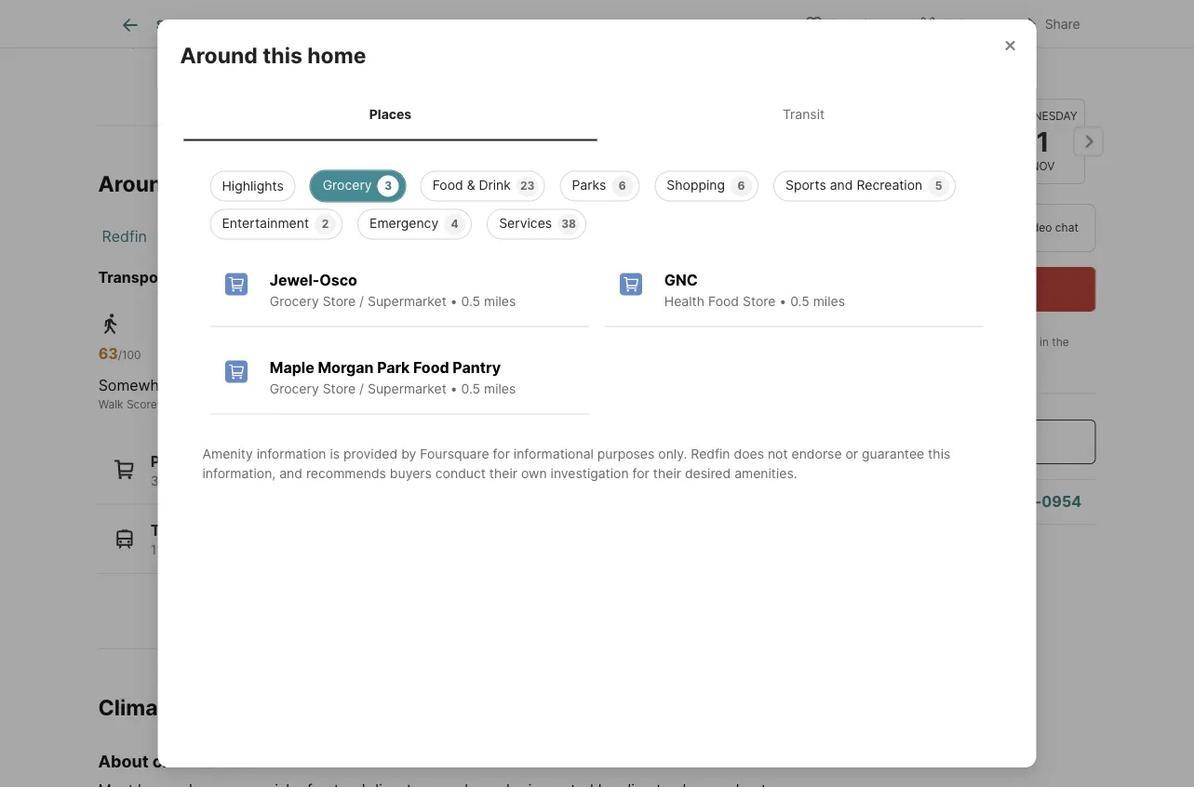 Task type: locate. For each thing, give the bounding box(es) containing it.
around this home dialog
[[158, 20, 1037, 768]]

/ up transit score
[[359, 381, 364, 397]]

store for health
[[743, 294, 776, 310]]

1 vertical spatial and
[[830, 178, 853, 193]]

grocery inside jewel-osco grocery store / supermarket • 0.5 miles
[[270, 294, 319, 310]]

details
[[399, 17, 440, 33]]

/100
[[118, 349, 141, 362]]

guarantee inside the amenity information is provided by foursquare for informational purposes only. redfin does not endorse or guarantee this information, and recommends buyers conduct their own investigation for their desired amenities.
[[862, 447, 925, 462]]

®
[[157, 398, 164, 412]]

0 horizontal spatial 3
[[150, 473, 159, 489]]

2 vertical spatial not
[[768, 447, 788, 462]]

3
[[385, 179, 392, 193], [150, 473, 159, 489]]

not inside school service boundaries are intended to be used as a reference only; they may change and are not
[[235, 19, 252, 33]]

home
[[307, 42, 366, 68], [226, 171, 284, 198]]

their down only.
[[653, 466, 682, 482]]

this
[[302, 2, 321, 16], [263, 42, 303, 68], [181, 171, 221, 198], [928, 447, 951, 462]]

around
[[180, 42, 258, 68], [98, 171, 176, 198]]

0 vertical spatial 3
[[385, 179, 392, 193]]

0 vertical spatial the
[[643, 19, 660, 33]]

and down information
[[279, 466, 303, 482]]

not down redfin does not endorse or guarantee this information.
[[235, 19, 252, 33]]

1 horizontal spatial not
[[235, 19, 252, 33]]

risks up climate
[[184, 695, 235, 721]]

1 horizontal spatial 6
[[619, 179, 626, 193]]

places tab
[[184, 91, 597, 137]]

the down the used
[[643, 19, 660, 33]]

& left the tax
[[511, 17, 520, 33]]

1 horizontal spatial endorse
[[792, 447, 842, 462]]

store up transit score
[[323, 381, 356, 397]]

transit down good
[[317, 398, 353, 412]]

store for osco
[[323, 294, 356, 310]]

not inside the amenity information is provided by foursquare for informational purposes only. redfin does not endorse or guarantee this information, and recommends buyers conduct their own investigation for their desired amenities.
[[768, 447, 788, 462]]

/
[[359, 294, 364, 310], [359, 381, 364, 397]]

0 horizontal spatial &
[[467, 178, 475, 193]]

2 / from the top
[[359, 381, 364, 397]]

1 horizontal spatial places
[[369, 106, 412, 122]]

recommends
[[306, 466, 386, 482]]

2 horizontal spatial score
[[508, 398, 538, 412]]

1 vertical spatial morgan
[[318, 359, 374, 377]]

bike
[[482, 398, 505, 412]]

2 vertical spatial and
[[279, 466, 303, 482]]

1 horizontal spatial school
[[663, 19, 698, 33]]

entertainment
[[222, 216, 309, 232]]

redfin up the they
[[98, 2, 132, 16]]

are down redfin does not endorse or guarantee this information.
[[215, 19, 232, 33]]

home down property
[[307, 42, 366, 68]]

transit 111, 112, 115, 119, 349, ri
[[150, 522, 300, 559]]

1 horizontal spatial their
[[653, 466, 682, 482]]

good
[[317, 377, 355, 395]]

around inside dialog
[[180, 42, 258, 68]]

score down transit
[[356, 398, 387, 412]]

0 vertical spatial food
[[433, 178, 463, 193]]

grocery
[[323, 178, 372, 193], [270, 294, 319, 310], [270, 381, 319, 397]]

3 up emergency
[[385, 179, 392, 193]]

2 vertical spatial redfin
[[691, 447, 730, 462]]

days
[[887, 352, 912, 366]]

1 horizontal spatial transit
[[317, 398, 353, 412]]

1 their from the left
[[490, 466, 518, 482]]

0 horizontal spatial around
[[98, 171, 176, 198]]

transit inside transit 111, 112, 115, 119, 349, ri
[[150, 522, 202, 540]]

1 horizontal spatial around
[[180, 42, 258, 68]]

morgan up transit score
[[318, 359, 374, 377]]

score down "bikeable"
[[508, 398, 538, 412]]

miles inside jewel-osco grocery store / supermarket • 0.5 miles
[[484, 294, 516, 310]]

illinois
[[177, 228, 220, 246]]

store inside jewel-osco grocery store / supermarket • 0.5 miles
[[323, 294, 356, 310]]

tab list containing places
[[180, 88, 1014, 141]]

the right in at the top right
[[1052, 336, 1070, 349]]

morgan right 2
[[338, 228, 391, 246]]

reference
[[686, 2, 737, 16]]

gnc
[[665, 272, 698, 290]]

places up the groceries,
[[150, 453, 199, 471]]

1 vertical spatial grocery
[[270, 294, 319, 310]]

1 vertical spatial supermarket
[[368, 381, 447, 397]]

does up amenities.
[[734, 447, 764, 462]]

purposes
[[598, 447, 655, 462]]

be inside school service boundaries are intended to be used as a reference only; they may change and are not
[[616, 2, 630, 16]]

home inside dialog
[[307, 42, 366, 68]]

this left offer
[[928, 447, 951, 462]]

1 horizontal spatial score
[[356, 398, 387, 412]]

0 horizontal spatial and
[[192, 19, 212, 33]]

endorse inside the amenity information is provided by foursquare for informational purposes only. redfin does not endorse or guarantee this information, and recommends buyers conduct their own investigation for their desired amenities.
[[792, 447, 842, 462]]

0 horizontal spatial be
[[333, 19, 346, 33]]

transportation
[[98, 269, 207, 287]]

(773)
[[965, 493, 1005, 511]]

start an offer button
[[805, 420, 1096, 465]]

0 horizontal spatial not
[[164, 2, 181, 16]]

guarantee
[[245, 2, 298, 16], [862, 447, 925, 462]]

for down purposes on the right bottom of page
[[633, 466, 650, 482]]

2 vertical spatial food
[[413, 359, 449, 377]]

food inside maple morgan park food pantry grocery store / supermarket • 0.5 miles
[[413, 359, 449, 377]]

None button
[[1000, 98, 1085, 184]]

does up may
[[135, 2, 161, 16]]

option
[[805, 204, 941, 252]]

1 horizontal spatial &
[[511, 17, 520, 33]]

1 horizontal spatial 3
[[385, 179, 392, 193]]

1 vertical spatial not
[[235, 19, 252, 33]]

2 oct from the left
[[939, 160, 963, 173]]

places 3 groceries, 20 restaurants, 6 parks
[[150, 453, 370, 489]]

in
[[1040, 336, 1049, 349]]

are
[[533, 2, 549, 16], [215, 19, 232, 33]]

1 horizontal spatial be
[[616, 2, 630, 16]]

home up "entertainment"
[[226, 171, 284, 198]]

to down information.
[[319, 19, 330, 33]]

redfin
[[98, 2, 132, 16], [102, 228, 147, 246], [691, 447, 730, 462]]

0 horizontal spatial oct
[[847, 160, 870, 173]]

redfin does not endorse or guarantee this information.
[[98, 2, 387, 16]]

bike score
[[482, 398, 538, 412]]

list box
[[195, 164, 999, 240]]

somewhat walkable walk score ®
[[98, 377, 239, 412]]

6 left parks
[[324, 473, 332, 489]]

around this home up illinois
[[98, 171, 284, 198]]

oct up the sports and recreation
[[847, 160, 870, 173]]

sale
[[481, 17, 508, 33]]

2 horizontal spatial not
[[768, 447, 788, 462]]

to
[[602, 2, 613, 16], [319, 19, 330, 33]]

supermarket
[[368, 294, 447, 310], [368, 381, 447, 397]]

for right foursquare
[[493, 447, 510, 462]]

guarantee left an
[[862, 447, 925, 462]]

• inside jewel-osco grocery store / supermarket • 0.5 miles
[[450, 294, 458, 310]]

grocery inside list box
[[323, 178, 372, 193]]

2 vertical spatial transit
[[150, 522, 202, 540]]

1 horizontal spatial oct
[[939, 160, 963, 173]]

& inside tab
[[511, 17, 520, 33]]

around up the redfin link
[[98, 171, 176, 198]]

school down service
[[451, 19, 485, 33]]

walkable
[[177, 377, 239, 395]]

not up amenities.
[[768, 447, 788, 462]]

tab list
[[98, 0, 717, 47], [180, 88, 1014, 141]]

be inside guaranteed to be accurate. to verify school enrollment eligibility, contact the school district directly.
[[333, 19, 346, 33]]

0 vertical spatial guarantee
[[245, 2, 298, 16]]

63
[[98, 345, 118, 363]]

food up 4
[[433, 178, 463, 193]]

list box containing grocery
[[195, 164, 999, 240]]

0 vertical spatial park
[[395, 228, 427, 246]]

to inside school service boundaries are intended to be used as a reference only; they may change and are not
[[602, 2, 613, 16]]

does inside the amenity information is provided by foursquare for informational purposes only. redfin does not endorse or guarantee this information, and recommends buyers conduct their own investigation for their desired amenities.
[[734, 447, 764, 462]]

score for bikeable
[[508, 398, 538, 412]]

3 score from the left
[[508, 398, 538, 412]]

1 vertical spatial tab list
[[180, 88, 1014, 141]]

1 vertical spatial food
[[709, 294, 739, 310]]

park left 4
[[395, 228, 427, 246]]

115,
[[203, 543, 226, 559]]

1 vertical spatial risks
[[217, 752, 257, 772]]

or
[[231, 2, 242, 16], [846, 447, 859, 462]]

places inside tab
[[369, 106, 412, 122]]

0 vertical spatial around
[[180, 42, 258, 68]]

1 vertical spatial to
[[319, 19, 330, 33]]

2 school from the left
[[663, 19, 698, 33]]

6 inside places 3 groceries, 20 restaurants, 6 parks
[[324, 473, 332, 489]]

bikeable
[[482, 377, 542, 395]]

0 vertical spatial redfin
[[98, 2, 132, 16]]

1 vertical spatial transit
[[317, 398, 353, 412]]

redfin for redfin does not endorse or guarantee this information.
[[98, 2, 132, 16]]

and inside school service boundaries are intended to be used as a reference only; they may change and are not
[[192, 19, 212, 33]]

/ down st
[[359, 294, 364, 310]]

recreation
[[857, 178, 923, 193]]

0 horizontal spatial score
[[127, 398, 157, 412]]

in the last 30 days
[[848, 336, 1073, 366]]

be down information.
[[333, 19, 346, 33]]

1 vertical spatial places
[[150, 453, 199, 471]]

& left drink
[[467, 178, 475, 193]]

their left own
[[490, 466, 518, 482]]

amenities.
[[735, 466, 798, 482]]

0 horizontal spatial or
[[231, 2, 242, 16]]

schools
[[630, 17, 681, 33]]

guarantee up overview
[[245, 2, 298, 16]]

ri
[[289, 543, 300, 559]]

the
[[643, 19, 660, 33], [1052, 336, 1070, 349]]

to up contact
[[602, 2, 613, 16]]

0 vertical spatial risks
[[184, 695, 235, 721]]

and right sports
[[830, 178, 853, 193]]

1 horizontal spatial the
[[1052, 336, 1070, 349]]

1 vertical spatial the
[[1052, 336, 1070, 349]]

school down a
[[663, 19, 698, 33]]

s
[[294, 269, 304, 287]]

Oct button
[[816, 98, 901, 185], [908, 98, 993, 184]]

used
[[633, 2, 659, 16]]

•
[[450, 294, 458, 310], [780, 294, 787, 310], [450, 381, 458, 397]]

1 vertical spatial guarantee
[[862, 447, 925, 462]]

grocery down maple
[[270, 381, 319, 397]]

0 horizontal spatial guarantee
[[245, 2, 298, 16]]

favorite button
[[789, 4, 896, 42]]

0 vertical spatial not
[[164, 2, 181, 16]]

0 vertical spatial grocery
[[323, 178, 372, 193]]

park up transit score
[[377, 359, 410, 377]]

schools tab
[[609, 3, 702, 47]]

be up contact
[[616, 2, 630, 16]]

transit for transit
[[783, 106, 825, 122]]

0 vertical spatial to
[[602, 2, 613, 16]]

jewel-
[[270, 272, 320, 290]]

0 vertical spatial or
[[231, 2, 242, 16]]

1 score from the left
[[127, 398, 157, 412]]

around this home down overview
[[180, 42, 366, 68]]

overview
[[242, 17, 300, 33]]

0 vertical spatial be
[[616, 2, 630, 16]]

places down guaranteed to be accurate. to verify school enrollment eligibility, contact the school district directly. at top
[[369, 106, 412, 122]]

6 for shopping
[[738, 179, 745, 193]]

1 oct from the left
[[847, 160, 870, 173]]

1 vertical spatial home
[[226, 171, 284, 198]]

2 horizontal spatial transit
[[783, 106, 825, 122]]

morgan park link
[[338, 228, 427, 246]]

places inside places 3 groceries, 20 restaurants, 6 parks
[[150, 453, 199, 471]]

1 horizontal spatial and
[[279, 466, 303, 482]]

video
[[1024, 221, 1053, 235]]

& for sale
[[511, 17, 520, 33]]

store inside "gnc health food store • 0.5 miles"
[[743, 294, 776, 310]]

0 horizontal spatial to
[[319, 19, 330, 33]]

boundaries
[[471, 2, 530, 16]]

supermarket down st
[[368, 294, 447, 310]]

accurate.
[[349, 19, 399, 33]]

2 horizontal spatial and
[[830, 178, 853, 193]]

morgan park
[[338, 228, 427, 246]]

2 vertical spatial grocery
[[270, 381, 319, 397]]

list box inside around this home dialog
[[195, 164, 999, 240]]

food right 'health'
[[709, 294, 739, 310]]

3 left the groceries,
[[150, 473, 159, 489]]

0 vertical spatial supermarket
[[368, 294, 447, 310]]

1 supermarket from the top
[[368, 294, 447, 310]]

2 score from the left
[[356, 398, 387, 412]]

0 horizontal spatial their
[[490, 466, 518, 482]]

endorse up amenities.
[[792, 447, 842, 462]]

0 horizontal spatial 6
[[324, 473, 332, 489]]

oct button up tour via video chat list box
[[908, 98, 993, 184]]

food
[[433, 178, 463, 193], [709, 294, 739, 310], [413, 359, 449, 377]]

or left start on the bottom right of the page
[[846, 447, 859, 462]]

0 vertical spatial are
[[533, 2, 549, 16]]

sports
[[786, 178, 827, 193]]

1 horizontal spatial does
[[734, 447, 764, 462]]

oct button left "5"
[[816, 98, 901, 185]]

6 right parks
[[619, 179, 626, 193]]

6
[[619, 179, 626, 193], [738, 179, 745, 193], [324, 473, 332, 489]]

0 vertical spatial morgan
[[338, 228, 391, 246]]

morgan inside maple morgan park food pantry grocery store / supermarket • 0.5 miles
[[318, 359, 374, 377]]

1 vertical spatial are
[[215, 19, 232, 33]]

/ inside maple morgan park food pantry grocery store / supermarket • 0.5 miles
[[359, 381, 364, 397]]

are up sale & tax history
[[533, 2, 549, 16]]

& inside around this home dialog
[[467, 178, 475, 193]]

2 horizontal spatial 6
[[738, 179, 745, 193]]

0 horizontal spatial does
[[135, 2, 161, 16]]

1 vertical spatial redfin
[[102, 228, 147, 246]]

0 vertical spatial home
[[307, 42, 366, 68]]

around this home
[[180, 42, 366, 68], [98, 171, 284, 198]]

1 school from the left
[[451, 19, 485, 33]]

0 vertical spatial endorse
[[185, 2, 228, 16]]

grocery up 2
[[323, 178, 372, 193]]

sports and recreation
[[786, 178, 923, 193]]

school
[[390, 2, 426, 16]]

store down osco
[[323, 294, 356, 310]]

0.5 inside jewel-osco grocery store / supermarket • 0.5 miles
[[461, 294, 480, 310]]

2 supermarket from the top
[[368, 381, 447, 397]]

30
[[870, 352, 884, 366]]

oct up "5"
[[939, 160, 963, 173]]

food left 'pantry'
[[413, 359, 449, 377]]

an
[[942, 433, 960, 451]]

1 vertical spatial be
[[333, 19, 346, 33]]

school service boundaries are intended to be used as a reference only; they may change and are not
[[98, 2, 765, 33]]

38
[[562, 218, 576, 231]]

supermarket up transit score
[[368, 381, 447, 397]]

and
[[192, 19, 212, 33], [830, 178, 853, 193], [279, 466, 303, 482]]

transit up 112,
[[150, 522, 202, 540]]

church
[[307, 269, 361, 287]]

grocery inside maple morgan park food pantry grocery store / supermarket • 0.5 miles
[[270, 381, 319, 397]]

0 vertical spatial transit
[[783, 106, 825, 122]]

1 vertical spatial 3
[[150, 473, 159, 489]]

transit up sports
[[783, 106, 825, 122]]

redfin up transportation
[[102, 228, 147, 246]]

redfin up desired
[[691, 447, 730, 462]]

may
[[125, 19, 147, 33]]

1 horizontal spatial guarantee
[[862, 447, 925, 462]]

redfin link
[[102, 228, 147, 246]]

share
[[1045, 16, 1081, 32]]

1 vertical spatial endorse
[[792, 447, 842, 462]]

1 vertical spatial or
[[846, 447, 859, 462]]

groceries,
[[162, 473, 224, 489]]

3 inside places 3 groceries, 20 restaurants, 6 parks
[[150, 473, 159, 489]]

0 vertical spatial &
[[511, 17, 520, 33]]

0 horizontal spatial school
[[451, 19, 485, 33]]

1 vertical spatial /
[[359, 381, 364, 397]]

transit inside tab
[[783, 106, 825, 122]]

grocery down jewel-
[[270, 294, 319, 310]]

1 vertical spatial for
[[633, 466, 650, 482]]

0 vertical spatial places
[[369, 106, 412, 122]]

not up search
[[164, 2, 181, 16]]

1 horizontal spatial oct button
[[908, 98, 993, 184]]

risks right climate
[[217, 752, 257, 772]]

1 horizontal spatial home
[[307, 42, 366, 68]]

endorse up search
[[185, 2, 228, 16]]

1 / from the top
[[359, 294, 364, 310]]

store right 'health'
[[743, 294, 776, 310]]

miles
[[484, 294, 516, 310], [813, 294, 845, 310], [484, 381, 516, 397]]

0 vertical spatial /
[[359, 294, 364, 310]]

nov
[[1031, 160, 1055, 173]]

0 vertical spatial and
[[192, 19, 212, 33]]

restaurants,
[[247, 473, 321, 489]]

guaranteed
[[255, 19, 316, 33]]

around down search
[[180, 42, 258, 68]]

or up around this home element
[[231, 2, 242, 16]]

around this home inside dialog
[[180, 42, 366, 68]]

6 right shopping at the right top of the page
[[738, 179, 745, 193]]

0 vertical spatial for
[[493, 447, 510, 462]]

2 their from the left
[[653, 466, 682, 482]]

0.5 inside "gnc health food store • 0.5 miles"
[[791, 294, 810, 310]]

score down somewhat
[[127, 398, 157, 412]]

places for places 3 groceries, 20 restaurants, 6 parks
[[150, 453, 199, 471]]

1 horizontal spatial to
[[602, 2, 613, 16]]

transit
[[360, 377, 404, 395]]

be
[[616, 2, 630, 16], [333, 19, 346, 33]]

and right change
[[192, 19, 212, 33]]



Task type: vqa. For each thing, say whether or not it's contained in the screenshot.
Osco on the top left
yes



Task type: describe. For each thing, give the bounding box(es) containing it.
x-out button
[[903, 4, 996, 42]]

miles inside maple morgan park food pantry grocery store / supermarket • 0.5 miles
[[484, 381, 516, 397]]

tab list inside around this home dialog
[[180, 88, 1014, 141]]

about climate risks
[[98, 752, 257, 772]]

near
[[211, 269, 244, 287]]

directly.
[[98, 36, 140, 49]]

parks
[[572, 178, 606, 193]]

60643
[[1002, 336, 1037, 349]]

emergency
[[370, 216, 439, 232]]

tour via video chat
[[979, 221, 1079, 235]]

information.
[[324, 2, 387, 16]]

wednesday
[[1008, 109, 1077, 123]]

service
[[429, 2, 467, 16]]

information,
[[203, 466, 276, 482]]

supermarket inside jewel-osco grocery store / supermarket • 0.5 miles
[[368, 294, 447, 310]]

6 for parks
[[619, 179, 626, 193]]

tab list containing search
[[98, 0, 717, 47]]

1 horizontal spatial for
[[633, 466, 650, 482]]

is
[[330, 447, 340, 462]]

119,
[[230, 543, 253, 559]]

tour
[[979, 221, 1002, 235]]

contact
[[600, 19, 640, 33]]

supermarket inside maple morgan park food pantry grocery store / supermarket • 0.5 miles
[[368, 381, 447, 397]]

search
[[156, 17, 201, 33]]

23
[[520, 179, 535, 193]]

5
[[936, 179, 943, 193]]

next image
[[1074, 127, 1104, 156]]

walk
[[98, 398, 123, 412]]

0954
[[1042, 493, 1082, 511]]

this inside the amenity information is provided by foursquare for informational purposes only. redfin does not endorse or guarantee this information, and recommends buyers conduct their own investigation for their desired amenities.
[[928, 447, 951, 462]]

tour via video chat list box
[[805, 204, 1096, 252]]

score for good transit
[[356, 398, 387, 412]]

x-out
[[945, 16, 980, 32]]

provided
[[344, 447, 398, 462]]

& for food
[[467, 178, 475, 193]]

3 inside around this home dialog
[[385, 179, 392, 193]]

tax
[[523, 17, 542, 33]]

63 /100
[[98, 345, 141, 363]]

services 38
[[499, 216, 576, 232]]

food & drink 23
[[433, 178, 535, 193]]

eligibility,
[[547, 19, 596, 33]]

highlights
[[222, 178, 284, 194]]

climate
[[153, 752, 213, 772]]

sale & tax history tab
[[461, 3, 609, 47]]

own
[[521, 466, 547, 482]]

59
[[482, 345, 502, 363]]

the inside in the last 30 days
[[1052, 336, 1070, 349]]

chicago link
[[250, 228, 308, 246]]

illinois link
[[177, 228, 220, 246]]

x-
[[945, 16, 958, 32]]

this up guaranteed
[[302, 2, 321, 16]]

transit tab
[[597, 91, 1011, 137]]

redfin inside the amenity information is provided by foursquare for informational purposes only. redfin does not endorse or guarantee this information, and recommends buyers conduct their own investigation for their desired amenities.
[[691, 447, 730, 462]]

transportation near 11347 s church st
[[98, 269, 380, 287]]

change
[[150, 19, 189, 33]]

50
[[317, 345, 337, 363]]

chat
[[1056, 221, 1079, 235]]

1 horizontal spatial are
[[533, 2, 549, 16]]

guaranteed to be accurate. to verify school enrollment eligibility, contact the school district directly.
[[98, 19, 738, 49]]

enrollment
[[488, 19, 544, 33]]

they
[[98, 19, 122, 33]]

or inside the amenity information is provided by foursquare for informational purposes only. redfin does not endorse or guarantee this information, and recommends buyers conduct their own investigation for their desired amenities.
[[846, 447, 859, 462]]

0 horizontal spatial for
[[493, 447, 510, 462]]

food inside "gnc health food store • 0.5 miles"
[[709, 294, 739, 310]]

score inside 'somewhat walkable walk score ®'
[[127, 398, 157, 412]]

about
[[98, 752, 149, 772]]

investigation
[[551, 466, 629, 482]]

111,
[[150, 543, 172, 559]]

places for places
[[369, 106, 412, 122]]

shopping
[[667, 178, 725, 193]]

0 vertical spatial does
[[135, 2, 161, 16]]

pantry
[[453, 359, 501, 377]]

transit score
[[317, 398, 387, 412]]

1
[[1036, 125, 1049, 158]]

0 horizontal spatial home
[[226, 171, 284, 198]]

parks
[[336, 473, 370, 489]]

property details
[[342, 17, 440, 33]]

buyers
[[390, 466, 432, 482]]

park inside maple morgan park food pantry grocery store / supermarket • 0.5 miles
[[377, 359, 410, 377]]

favorite
[[831, 16, 880, 32]]

this left highlights
[[181, 171, 221, 198]]

store inside maple morgan park food pantry grocery store / supermarket • 0.5 miles
[[323, 381, 356, 397]]

1 vertical spatial around this home
[[98, 171, 284, 198]]

this down guaranteed
[[263, 42, 303, 68]]

property
[[342, 17, 395, 33]]

jewel-osco grocery store / supermarket • 0.5 miles
[[270, 272, 516, 310]]

0.5 inside maple morgan park food pantry grocery store / supermarket • 0.5 miles
[[461, 381, 480, 397]]

overview tab
[[222, 3, 321, 47]]

the inside guaranteed to be accurate. to verify school enrollment eligibility, contact the school district directly.
[[643, 19, 660, 33]]

drink
[[479, 178, 511, 193]]

history
[[546, 17, 589, 33]]

to inside guaranteed to be accurate. to verify school enrollment eligibility, contact the school district directly.
[[319, 19, 330, 33]]

climate risks
[[98, 695, 235, 721]]

desired
[[685, 466, 731, 482]]

redfin for redfin
[[102, 228, 147, 246]]

/ inside jewel-osco grocery store / supermarket • 0.5 miles
[[359, 294, 364, 310]]

conduct
[[436, 466, 486, 482]]

property details tab
[[321, 3, 461, 47]]

0 horizontal spatial oct button
[[816, 98, 901, 185]]

st
[[364, 269, 380, 287]]

search link
[[119, 14, 201, 36]]

and inside the amenity information is provided by foursquare for informational purposes only. redfin does not endorse or guarantee this information, and recommends buyers conduct their own investigation for their desired amenities.
[[279, 466, 303, 482]]

349,
[[257, 543, 285, 559]]

none button containing 1
[[1000, 98, 1085, 184]]

transit for transit score
[[317, 398, 353, 412]]

(773) 912-0954 link
[[965, 493, 1082, 511]]

a
[[677, 2, 683, 16]]

miles inside "gnc health food store • 0.5 miles"
[[813, 294, 845, 310]]

only.
[[659, 447, 687, 462]]

climate
[[98, 695, 179, 721]]

foursquare
[[420, 447, 489, 462]]

transit for transit 111, 112, 115, 119, 349, ri
[[150, 522, 202, 540]]

0 horizontal spatial endorse
[[185, 2, 228, 16]]

good transit
[[317, 377, 404, 395]]

• inside maple morgan park food pantry grocery store / supermarket • 0.5 miles
[[450, 381, 458, 397]]

• inside "gnc health food store • 0.5 miles"
[[780, 294, 787, 310]]

services
[[499, 216, 552, 232]]

to
[[402, 19, 415, 33]]

around this home element
[[180, 20, 389, 69]]

11347
[[247, 269, 290, 287]]

by
[[401, 447, 417, 462]]

0 horizontal spatial are
[[215, 19, 232, 33]]



